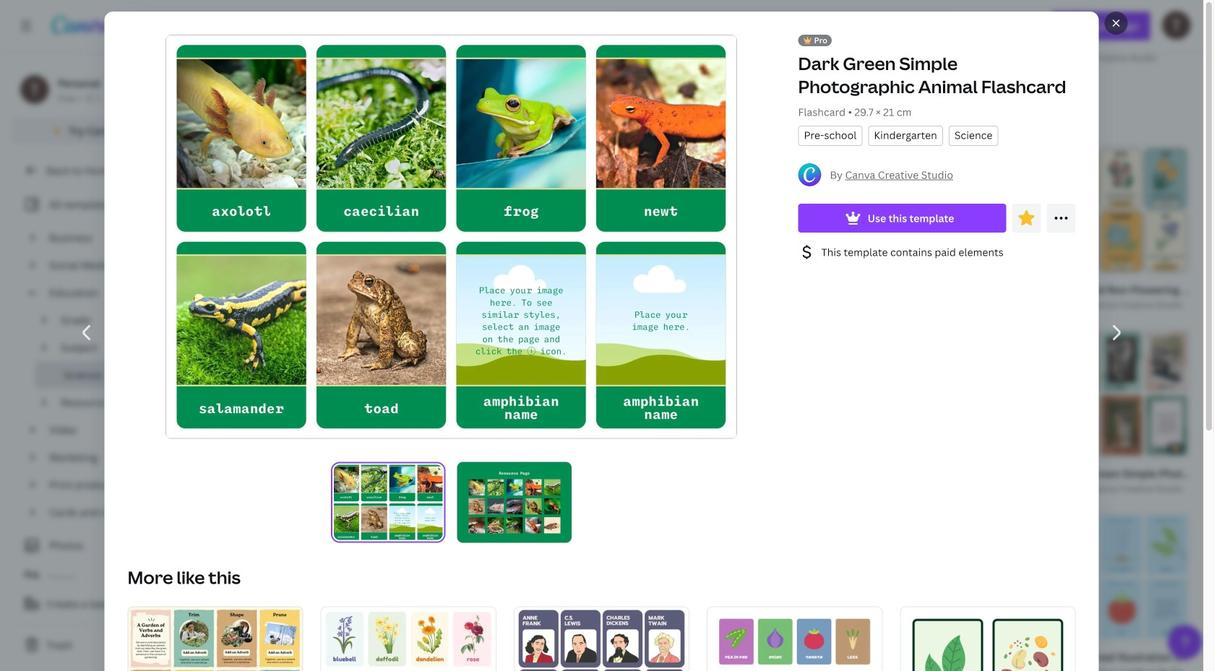 Task type: vqa. For each thing, say whether or not it's contained in the screenshot.
Yellow Simple Photographic Food Flashcard
yes



Task type: locate. For each thing, give the bounding box(es) containing it.
green and brown simple photographic animal flashcard image
[[1007, 329, 1192, 459]]

black and yellow flat graphic science flashcard image
[[200, 145, 384, 275]]

colorful illustrative type of flowers flashcard image
[[321, 607, 497, 672]]

dark green simple photographic animal flashcard image
[[167, 35, 737, 439], [331, 462, 446, 543], [457, 462, 572, 543]]

bright colorful simple photographic food flashcard image
[[805, 145, 990, 275]]

None search field
[[616, 12, 954, 40]]

describing with verbs and adverbs flashcard in teal cream bright and colorful collage style image
[[128, 607, 304, 672]]

pastel simple photographic animal flashcard image
[[402, 145, 586, 275]]

introduction to waves image
[[464, 0, 711, 29]]

flowering and non-flowering plants flashcard in blue yellow simple outlined style image
[[1007, 145, 1192, 275]]

plant and human body systems image
[[992, 0, 1215, 29]]

2 filter options selected element
[[281, 91, 295, 105]]

continents world earth science flashcards in colorful pastel illustrative style image
[[402, 329, 586, 459]]



Task type: describe. For each thing, give the bounding box(es) containing it.
pastel watercolor  food flashcard image
[[603, 513, 788, 643]]

the solar system image
[[728, 0, 975, 29]]

brown, green and orange flat graphic animal flashcard image
[[200, 329, 384, 459]]

dark blue white bold simple illustrative literary greats flashcards image
[[514, 607, 690, 672]]

top level navigation element
[[127, 12, 581, 40]]

colorful lined illustration food flashcard image
[[603, 145, 788, 275]]

star constellation flashcard in purple yellow accent bold style image
[[200, 513, 384, 643]]

yellow simple photographic food flashcard image
[[603, 329, 788, 459]]

light blue lined illustration science flashcard image
[[1007, 513, 1192, 643]]

green and white illustrative science parts of a plant flashcard image
[[901, 607, 1076, 672]]

vegetables flashcards in colorful cartoon style image
[[707, 607, 883, 672]]

beige lined illustration food flashcard image
[[805, 513, 990, 643]]

colorful simple photographic food flashcard image
[[402, 513, 586, 643]]

life cycles image
[[200, 0, 446, 29]]



